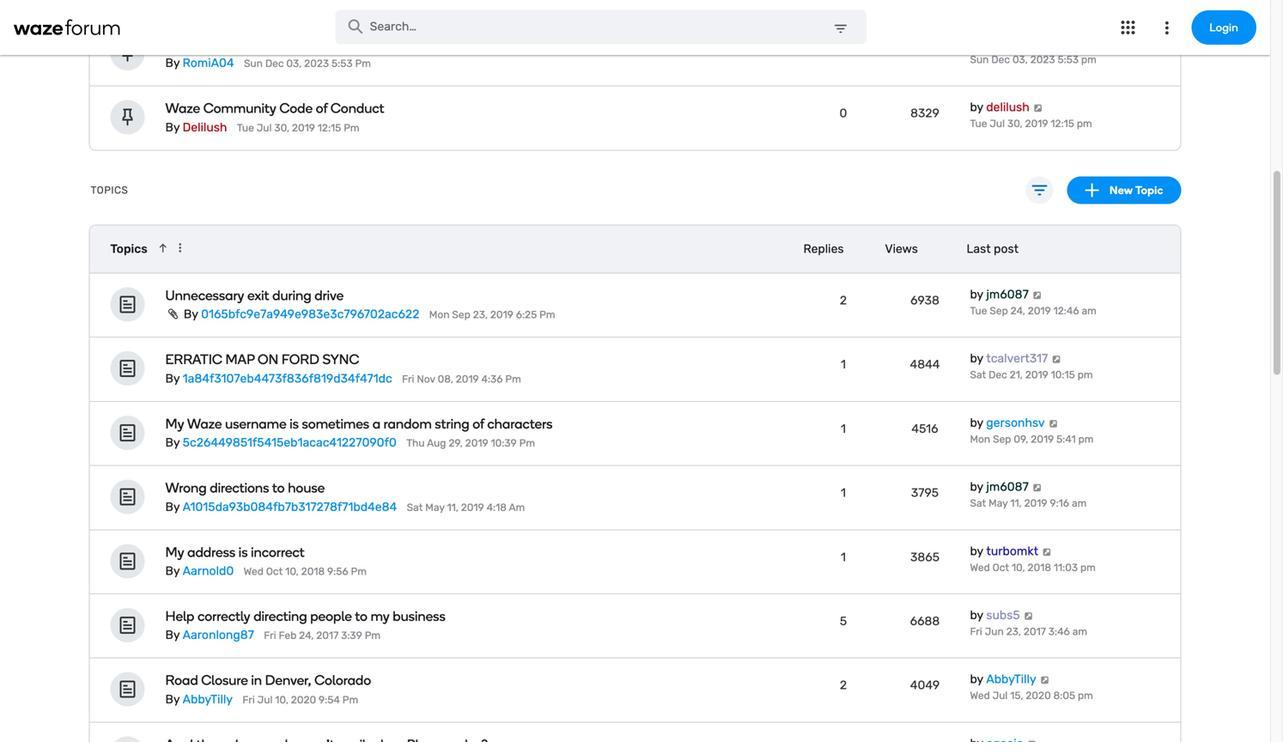 Task type: locate. For each thing, give the bounding box(es) containing it.
0 horizontal spatial is
[[239, 544, 248, 561]]

to up by a1015da93b084fb7b317278f71bd4e84
[[272, 480, 285, 497]]

thu
[[407, 437, 425, 450]]

waze
[[165, 100, 200, 117], [187, 416, 222, 432]]

0
[[840, 42, 848, 56], [840, 106, 848, 120]]

1 up 5
[[841, 550, 847, 564]]

by abbytilly down "road"
[[165, 693, 233, 707]]

by down last at the right top
[[971, 287, 984, 302]]

is up 5c26449851f5415eb1acac41227090f0
[[290, 416, 299, 432]]

1 vertical spatial jm6087 link
[[987, 480, 1029, 494]]

1 horizontal spatial delilush link
[[987, 100, 1030, 114]]

1 vertical spatial 24,
[[299, 630, 314, 642]]

people
[[310, 609, 352, 625]]

is inside the my waze username is sometimes a random string of characters link
[[290, 416, 299, 432]]

5c26449851f5415eb1acac41227090f0
[[183, 436, 397, 450]]

2019 right 09,
[[1032, 433, 1055, 445]]

go to last post image down 17 sun dec 03, 2023 5:53 pm
[[1033, 104, 1044, 113]]

1 vertical spatial by abbytilly
[[165, 693, 233, 707]]

go to last post image up wed jul 15, 2020 8:05 pm in the right of the page
[[1040, 677, 1051, 685]]

9:54
[[319, 694, 340, 706]]

1 horizontal spatial 30,
[[1008, 118, 1023, 130]]

tue jul 30, 2019 12:15 pm down 'code'
[[237, 122, 360, 134]]

30, down 17 sun dec 03, 2023 5:53 pm
[[1008, 118, 1023, 130]]

5c26449851f5415eb1acac41227090f0 link
[[183, 436, 397, 450]]

1 for my address is incorrect
[[841, 550, 847, 564]]

1 horizontal spatial 2018
[[1028, 562, 1052, 574]]

1 horizontal spatial by abbytilly
[[971, 673, 1037, 687]]

0 horizontal spatial abbytilly link
[[183, 693, 233, 707]]

23, for 0165bfc9e7a949e983e3c796702ac622
[[473, 309, 488, 321]]

2 for unnecessary exit during drive
[[840, 293, 847, 308]]

go to last post image
[[1033, 104, 1044, 113], [1052, 355, 1063, 364], [1032, 484, 1043, 492], [1042, 548, 1053, 557], [1024, 612, 1035, 621], [1027, 741, 1038, 743]]

tue
[[971, 118, 988, 130], [237, 122, 254, 134], [971, 305, 988, 317]]

1 horizontal spatial 2023
[[1031, 54, 1056, 66]]

my address is incorrect
[[165, 544, 305, 561]]

jm6087 link
[[987, 287, 1029, 302], [987, 480, 1029, 494]]

2 jm6087 from the top
[[987, 480, 1029, 494]]

go to last post image up 10:15
[[1052, 355, 1063, 364]]

0 horizontal spatial mon
[[430, 309, 450, 321]]

0 horizontal spatial abbytilly
[[183, 693, 233, 707]]

0 vertical spatial is
[[494, 36, 503, 53]]

sync
[[323, 352, 359, 368]]

road closure in denver, colorado link
[[165, 673, 682, 689]]

by delilush down 17 sun dec 03, 2023 5:53 pm
[[971, 100, 1030, 114]]

wed
[[971, 562, 991, 574], [244, 566, 264, 578], [971, 690, 991, 702]]

sun down meetup
[[244, 58, 263, 70]]

09,
[[1014, 433, 1029, 445]]

0 horizontal spatial 11,
[[447, 502, 459, 514]]

0 horizontal spatial 24,
[[299, 630, 314, 642]]

go to last post image up 5:41
[[1049, 420, 1060, 428]]

11,
[[1011, 498, 1022, 510], [447, 502, 459, 514]]

delilush down 17 sun dec 03, 2023 5:53 pm
[[987, 100, 1030, 114]]

dec right the 17
[[992, 54, 1011, 66]]

1 horizontal spatial oct
[[993, 562, 1010, 574]]

delilush
[[987, 100, 1030, 114], [183, 120, 227, 134]]

by down "road"
[[165, 693, 180, 707]]

1 vertical spatial mon
[[971, 433, 991, 445]]

2 vertical spatial is
[[239, 544, 248, 561]]

0 vertical spatial abbytilly
[[987, 673, 1037, 687]]

my up the by aarnold0
[[165, 544, 184, 561]]

tue for unnecessary exit during drive
[[971, 305, 988, 317]]

3:46
[[1049, 626, 1071, 638]]

gersonhsv
[[987, 416, 1046, 430]]

1 vertical spatial 2
[[840, 679, 847, 693]]

of right 'code'
[[316, 100, 328, 117]]

2 down 5
[[840, 679, 847, 693]]

correctly
[[198, 609, 251, 625]]

0 vertical spatial in
[[277, 36, 288, 53]]

1 vertical spatial of
[[473, 416, 485, 432]]

fri left the nov
[[402, 373, 415, 385]]

2020 down denver,
[[291, 694, 316, 706]]

my for my address is incorrect
[[165, 544, 184, 561]]

go to last post image for erratic map on ford sync
[[1052, 355, 1063, 364]]

0 horizontal spatial to
[[272, 480, 285, 497]]

of
[[316, 100, 328, 117], [473, 416, 485, 432]]

am
[[1082, 305, 1097, 317], [1073, 498, 1087, 510], [509, 502, 525, 514], [1073, 626, 1088, 638]]

1 vertical spatial go to last post image
[[1049, 420, 1060, 428]]

am right 3:46
[[1073, 626, 1088, 638]]

2 for road closure in denver, colorado
[[840, 679, 847, 693]]

go to last post image
[[1032, 291, 1043, 300], [1049, 420, 1060, 428], [1040, 677, 1051, 685]]

0 vertical spatial abbytilly link
[[987, 673, 1037, 687]]

registration
[[416, 36, 491, 53]]

sat right the 3795
[[971, 498, 987, 510]]

0 horizontal spatial oct
[[266, 566, 283, 578]]

feb
[[279, 630, 297, 642]]

1 horizontal spatial 03,
[[1013, 54, 1029, 66]]

2 vertical spatial go to last post image
[[1040, 677, 1051, 685]]

may up the by turbomkt
[[989, 498, 1009, 510]]

30, down waze community code of conduct
[[274, 122, 290, 134]]

is inside na mega meetup in atlanta, april 2024 - registration is now open! link
[[494, 36, 503, 53]]

sun
[[971, 54, 990, 66], [244, 58, 263, 70]]

2019 right 08, at the left bottom of page
[[456, 373, 479, 385]]

help correctly directing people to my business
[[165, 609, 446, 625]]

go to last post image down wed jul 15, 2020 8:05 pm in the right of the page
[[1027, 741, 1038, 743]]

jm6087 link for house
[[987, 480, 1029, 494]]

jm6087 up "sat may 11, 2019 9:16 am"
[[987, 480, 1029, 494]]

1 jm6087 link from the top
[[987, 287, 1029, 302]]

1 1 from the top
[[841, 358, 847, 372]]

wed oct 10, 2018 11:03 pm
[[971, 562, 1096, 574]]

abbytilly link
[[987, 673, 1037, 687], [183, 693, 233, 707]]

fri
[[402, 373, 415, 385], [971, 626, 983, 638], [264, 630, 276, 642], [243, 694, 255, 706]]

2023 inside 17 sun dec 03, 2023 5:53 pm
[[1031, 54, 1056, 66]]

sep up "by tcalvert317"
[[990, 305, 1009, 317]]

mon down by gersonhsv
[[971, 433, 991, 445]]

pm inside 17 sun dec 03, 2023 5:53 pm
[[1082, 54, 1097, 66]]

wed down the by turbomkt
[[971, 562, 991, 574]]

am for unnecessary exit during drive
[[1082, 305, 1097, 317]]

sat
[[971, 369, 987, 381], [971, 498, 987, 510], [407, 502, 423, 514]]

fri down road closure in denver, colorado
[[243, 694, 255, 706]]

0 horizontal spatial 2017
[[316, 630, 339, 642]]

0 vertical spatial jm6087 link
[[987, 287, 1029, 302]]

jul left 15,
[[993, 690, 1008, 702]]

0 horizontal spatial 2018
[[301, 566, 325, 578]]

by left turbomkt at the bottom
[[971, 544, 984, 558]]

24, right feb
[[299, 630, 314, 642]]

1 vertical spatial my
[[165, 544, 184, 561]]

2020 for 10,
[[291, 694, 316, 706]]

0 vertical spatial waze
[[165, 100, 200, 117]]

a1015da93b084fb7b317278f71bd4e84 link
[[183, 500, 397, 514]]

by left gersonhsv link
[[971, 416, 984, 430]]

1 vertical spatial to
[[355, 609, 368, 625]]

post
[[994, 242, 1019, 256]]

fri for help correctly directing people to my business
[[264, 630, 276, 642]]

wed down the my address is incorrect
[[244, 566, 264, 578]]

abbytilly link down closure
[[183, 693, 233, 707]]

1 horizontal spatial 5:53
[[1058, 54, 1080, 66]]

oct
[[993, 562, 1010, 574], [266, 566, 283, 578]]

1 vertical spatial abbytilly link
[[183, 693, 233, 707]]

2019 left 12:46
[[1029, 305, 1052, 317]]

abbytilly down closure
[[183, 693, 233, 707]]

go to last post image for waze community code of conduct
[[1033, 104, 1044, 113]]

0 horizontal spatial in
[[251, 673, 262, 689]]

0 horizontal spatial sun
[[244, 58, 263, 70]]

oct down "incorrect"
[[266, 566, 283, 578]]

1 vertical spatial jm6087
[[987, 480, 1029, 494]]

0 horizontal spatial delilush link
[[183, 120, 227, 134]]

4844
[[911, 358, 941, 372]]

1 left 4844
[[841, 358, 847, 372]]

1a84f3107eb4473f836f819d34f471dc link
[[183, 372, 392, 386]]

incorrect
[[251, 544, 305, 561]]

1 vertical spatial 23,
[[1007, 626, 1022, 638]]

delilush link
[[987, 100, 1030, 114], [183, 120, 227, 134]]

1a84f3107eb4473f836f819d34f471dc
[[183, 372, 392, 386]]

0 vertical spatial 23,
[[473, 309, 488, 321]]

mon sep 23, 2019 6:25 pm
[[430, 309, 556, 321]]

0 horizontal spatial 2023
[[304, 58, 329, 70]]

1 horizontal spatial to
[[355, 609, 368, 625]]

to
[[272, 480, 285, 497], [355, 609, 368, 625]]

sat for wrong directions to house
[[971, 498, 987, 510]]

1 my from the top
[[165, 416, 184, 432]]

11, for 9:16
[[1011, 498, 1022, 510]]

1 horizontal spatial delilush
[[987, 100, 1030, 114]]

dec down meetup
[[265, 58, 284, 70]]

sep down by gersonhsv
[[994, 433, 1012, 445]]

0 horizontal spatial 2020
[[291, 694, 316, 706]]

romia04 link
[[183, 56, 234, 70]]

29,
[[449, 437, 463, 450]]

0 vertical spatial 0
[[840, 42, 848, 56]]

1 vertical spatial delilush
[[183, 120, 227, 134]]

tcalvert317
[[987, 352, 1049, 366]]

1 2 from the top
[[840, 293, 847, 308]]

random
[[384, 416, 432, 432]]

tue jul 30, 2019 12:15 pm down 17 sun dec 03, 2023 5:53 pm
[[971, 118, 1093, 130]]

wed for incorrect
[[971, 562, 991, 574]]

by jm6087
[[971, 287, 1029, 302], [971, 480, 1029, 494]]

23, right jun
[[1007, 626, 1022, 638]]

1 horizontal spatial 2017
[[1024, 626, 1047, 638]]

waze left username
[[187, 416, 222, 432]]

0 horizontal spatial may
[[426, 502, 445, 514]]

30,
[[1008, 118, 1023, 130], [274, 122, 290, 134]]

wed oct 10, 2018 9:56 pm
[[244, 566, 367, 578]]

1 horizontal spatial sun
[[971, 54, 990, 66]]

0 horizontal spatial of
[[316, 100, 328, 117]]

go to last post image for sometimes
[[1049, 420, 1060, 428]]

am right 4:18
[[509, 502, 525, 514]]

0 vertical spatial delilush link
[[987, 100, 1030, 114]]

jm6087 for unnecessary exit during drive
[[987, 287, 1029, 302]]

0 horizontal spatial delilush
[[183, 120, 227, 134]]

jm6087 link up "sat may 11, 2019 9:16 am"
[[987, 480, 1029, 494]]

may for sat may 11, 2019 9:16 am
[[989, 498, 1009, 510]]

0 horizontal spatial 23,
[[473, 309, 488, 321]]

by right the 3795
[[971, 480, 984, 494]]

delilush down the community
[[183, 120, 227, 134]]

my
[[165, 416, 184, 432], [165, 544, 184, 561]]

1 left 4516
[[841, 422, 847, 436]]

fri left jun
[[971, 626, 983, 638]]

dot menu image
[[173, 241, 187, 255]]

1 jm6087 from the top
[[987, 287, 1029, 302]]

0 vertical spatial my
[[165, 416, 184, 432]]

1 horizontal spatial 2020
[[1026, 690, 1052, 702]]

may
[[989, 498, 1009, 510], [426, 502, 445, 514]]

aarnold0
[[183, 564, 234, 578]]

0 left "8329"
[[840, 106, 848, 120]]

abbytilly up 15,
[[987, 673, 1037, 687]]

tue right 6938
[[971, 305, 988, 317]]

0 vertical spatial jm6087
[[987, 287, 1029, 302]]

na mega meetup in atlanta, april 2024 - registration is now open!
[[165, 36, 570, 53]]

0 horizontal spatial by abbytilly
[[165, 693, 233, 707]]

0 vertical spatial mon
[[430, 309, 450, 321]]

by
[[165, 56, 180, 70], [971, 100, 984, 114], [165, 120, 180, 134], [971, 287, 984, 302], [184, 307, 198, 321], [971, 352, 984, 366], [165, 372, 180, 386], [971, 416, 984, 430], [165, 436, 180, 450], [971, 480, 984, 494], [165, 500, 180, 514], [971, 544, 984, 558], [165, 564, 180, 578], [971, 608, 984, 623], [165, 628, 180, 643], [971, 673, 984, 687], [165, 693, 180, 707]]

1 horizontal spatial is
[[290, 416, 299, 432]]

2023
[[1031, 54, 1056, 66], [304, 58, 329, 70]]

my up wrong
[[165, 416, 184, 432]]

1 vertical spatial is
[[290, 416, 299, 432]]

my for my waze username is sometimes a random string of characters
[[165, 416, 184, 432]]

10, down turbomkt at the bottom
[[1012, 562, 1026, 574]]

sun inside 17 sun dec 03, 2023 5:53 pm
[[971, 54, 990, 66]]

2017 left 3:46
[[1024, 626, 1047, 638]]

2 jm6087 link from the top
[[987, 480, 1029, 494]]

12:46
[[1054, 305, 1080, 317]]

road
[[165, 673, 198, 689]]

in up sun dec 03, 2023 5:53 pm
[[277, 36, 288, 53]]

jm6087 up tue sep 24, 2019 12:46 am
[[987, 287, 1029, 302]]

sun right the 17
[[971, 54, 990, 66]]

1 horizontal spatial may
[[989, 498, 1009, 510]]

1 by jm6087 from the top
[[971, 287, 1029, 302]]

10, down "incorrect"
[[285, 566, 299, 578]]

2018 left 11:03
[[1028, 562, 1052, 574]]

0 vertical spatial by jm6087
[[971, 287, 1029, 302]]

jm6087 link for drive
[[987, 287, 1029, 302]]

exit
[[248, 288, 269, 304]]

wrong directions to house
[[165, 480, 325, 497]]

0 vertical spatial 2
[[840, 293, 847, 308]]

tue jul 30, 2019 12:15 pm
[[971, 118, 1093, 130], [237, 122, 360, 134]]

by delilush down the community
[[165, 120, 227, 134]]

by left the subs5
[[971, 608, 984, 623]]

10, for denver,
[[275, 694, 289, 706]]

waze community code of conduct link
[[165, 100, 682, 117]]

2 horizontal spatial is
[[494, 36, 503, 53]]

aaronlong87 link
[[183, 628, 254, 643]]

23, for subs5
[[1007, 626, 1022, 638]]

by down erratic
[[165, 372, 180, 386]]

am for help correctly directing people to my business
[[1073, 626, 1088, 638]]

2 2 from the top
[[840, 679, 847, 693]]

waze down by romia04
[[165, 100, 200, 117]]

1 vertical spatial by delilush
[[165, 120, 227, 134]]

24, for 2017
[[299, 630, 314, 642]]

of up the thu aug 29, 2019 10:39 pm
[[473, 416, 485, 432]]

2 0 from the top
[[840, 106, 848, 120]]

1 left the 3795
[[841, 486, 847, 500]]

go to last post image up "sat may 11, 2019 9:16 am"
[[1032, 484, 1043, 492]]

1 vertical spatial 0
[[840, 106, 848, 120]]

by jm6087 up "sat may 11, 2019 9:16 am"
[[971, 480, 1029, 494]]

go to last post image for colorado
[[1040, 677, 1051, 685]]

erratic
[[165, 352, 222, 368]]

0 vertical spatial of
[[316, 100, 328, 117]]

2 by jm6087 from the top
[[971, 480, 1029, 494]]

3 1 from the top
[[841, 486, 847, 500]]

17 sun dec 03, 2023 5:53 pm
[[920, 42, 1097, 66]]

23,
[[473, 309, 488, 321], [1007, 626, 1022, 638]]

4:18
[[487, 502, 507, 514]]

a
[[373, 416, 381, 432]]

by jm6087 up tue sep 24, 2019 12:46 am
[[971, 287, 1029, 302]]

1 vertical spatial waze
[[187, 416, 222, 432]]

4 1 from the top
[[841, 550, 847, 564]]

1
[[841, 358, 847, 372], [841, 422, 847, 436], [841, 486, 847, 500], [841, 550, 847, 564]]

sep for unnecessary exit during drive
[[990, 305, 1009, 317]]

go to last post image up tue sep 24, 2019 12:46 am
[[1032, 291, 1043, 300]]

is right address
[[239, 544, 248, 561]]

1 for erratic map on ford sync
[[841, 358, 847, 372]]

0 vertical spatial 24,
[[1011, 305, 1026, 317]]

jm6087
[[987, 287, 1029, 302], [987, 480, 1029, 494]]

0165bfc9e7a949e983e3c796702ac622 link
[[201, 307, 420, 321]]

1 vertical spatial by jm6087
[[971, 480, 1029, 494]]

1 horizontal spatial 23,
[[1007, 626, 1022, 638]]

dec for sat dec 21, 2019 10:15 pm
[[989, 369, 1008, 381]]

1 horizontal spatial mon
[[971, 433, 991, 445]]

0 vertical spatial by abbytilly
[[971, 673, 1037, 687]]

0 for na mega meetup in atlanta, april 2024 - registration is now open!
[[840, 42, 848, 56]]

8329
[[911, 106, 940, 120]]

2 1 from the top
[[841, 422, 847, 436]]

tue down the community
[[237, 122, 254, 134]]

9:16
[[1051, 498, 1070, 510]]

2020 right 15,
[[1026, 690, 1052, 702]]

meetup
[[226, 36, 274, 53]]

1 horizontal spatial by delilush
[[971, 100, 1030, 114]]

1 horizontal spatial 24,
[[1011, 305, 1026, 317]]

mon down unnecessary exit during drive 'link'
[[430, 309, 450, 321]]

0 vertical spatial topics
[[91, 184, 128, 196]]

by abbytilly up 15,
[[971, 673, 1037, 687]]

go to last post image up fri jun 23, 2017 3:46 am at right bottom
[[1024, 612, 1035, 621]]

address
[[187, 544, 236, 561]]

1 horizontal spatial 11,
[[1011, 498, 1022, 510]]

1 horizontal spatial 12:15
[[1051, 118, 1075, 130]]

1 0 from the top
[[840, 42, 848, 56]]

2 my from the top
[[165, 544, 184, 561]]

1 horizontal spatial in
[[277, 36, 288, 53]]

is
[[494, 36, 503, 53], [290, 416, 299, 432], [239, 544, 248, 561]]

oct down the by turbomkt
[[993, 562, 1010, 574]]

dec left 21,
[[989, 369, 1008, 381]]

characters
[[488, 416, 553, 432]]

1 vertical spatial delilush link
[[183, 120, 227, 134]]

tue for waze community code of conduct
[[971, 118, 988, 130]]



Task type: vqa. For each thing, say whether or not it's contained in the screenshot.
in to the bottom
yes



Task type: describe. For each thing, give the bounding box(es) containing it.
directing
[[254, 609, 307, 625]]

fri nov 08, 2019 4:36 pm
[[402, 373, 522, 385]]

thu aug 29, 2019 10:39 pm
[[407, 437, 535, 450]]

1 horizontal spatial of
[[473, 416, 485, 432]]

1 horizontal spatial tue jul 30, 2019 12:15 pm
[[971, 118, 1093, 130]]

9:56
[[327, 566, 349, 578]]

jul down 17 sun dec 03, 2023 5:53 pm
[[990, 118, 1006, 130]]

3795
[[912, 486, 939, 500]]

username
[[225, 416, 287, 432]]

tue sep 24, 2019 12:46 am
[[971, 305, 1097, 317]]

aug
[[427, 437, 446, 450]]

go to last post image for wrong directions to house
[[1032, 484, 1043, 492]]

sat may 11, 2019 4:18 am
[[407, 502, 525, 514]]

aaronlong87
[[183, 628, 254, 643]]

closure
[[201, 673, 248, 689]]

go to last post image for my address is incorrect
[[1042, 548, 1053, 557]]

1 vertical spatial topics
[[110, 242, 148, 256]]

by left tcalvert317 at right
[[971, 352, 984, 366]]

directions
[[210, 480, 269, 497]]

by subs5
[[971, 608, 1021, 623]]

-
[[408, 36, 413, 53]]

0 horizontal spatial 30,
[[274, 122, 290, 134]]

1 vertical spatial in
[[251, 673, 262, 689]]

paperclip image
[[165, 308, 181, 320]]

by down 'help' on the left bottom
[[165, 628, 180, 643]]

is inside my address is incorrect link
[[239, 544, 248, 561]]

fri for road closure in denver, colorado
[[243, 694, 255, 706]]

turbomkt
[[987, 544, 1039, 558]]

4:36
[[482, 373, 503, 385]]

unnecessary
[[165, 288, 244, 304]]

0 horizontal spatial 03,
[[287, 58, 302, 70]]

string
[[435, 416, 470, 432]]

aarnold0 link
[[183, 564, 234, 578]]

by romia04
[[165, 56, 234, 70]]

0 horizontal spatial by delilush
[[165, 120, 227, 134]]

3865
[[911, 550, 940, 564]]

atlanta,
[[290, 36, 340, 53]]

2019 down 17 sun dec 03, 2023 5:53 pm
[[1026, 118, 1049, 130]]

0 horizontal spatial 5:53
[[332, 58, 353, 70]]

a1015da93b084fb7b317278f71bd4e84
[[183, 500, 397, 514]]

21,
[[1010, 369, 1023, 381]]

2020 for 15,
[[1026, 690, 1052, 702]]

mon for 0165bfc9e7a949e983e3c796702ac622
[[430, 309, 450, 321]]

2017 for 24,
[[316, 630, 339, 642]]

15,
[[1011, 690, 1024, 702]]

ford
[[282, 352, 320, 368]]

by jm6087 for drive
[[971, 287, 1029, 302]]

11, for 4:18
[[447, 502, 459, 514]]

community
[[203, 100, 276, 117]]

by jm6087 for house
[[971, 480, 1029, 494]]

2019 right 21,
[[1026, 369, 1049, 381]]

my waze username is sometimes a random string of characters link
[[165, 416, 682, 432]]

by right the 4049 on the bottom
[[971, 673, 984, 687]]

sep down unnecessary exit during drive 'link'
[[452, 309, 471, 321]]

april
[[343, 36, 371, 53]]

views
[[886, 242, 919, 256]]

erratic map on ford sync link
[[165, 352, 682, 368]]

waze community code of conduct
[[165, 100, 385, 117]]

by 1a84f3107eb4473f836f819d34f471dc
[[165, 372, 392, 386]]

5:41
[[1057, 433, 1077, 445]]

subs5
[[987, 608, 1021, 623]]

sun dec 03, 2023 5:53 pm
[[244, 58, 371, 70]]

help correctly directing people to my business link
[[165, 608, 682, 625]]

6:25
[[516, 309, 537, 321]]

0 horizontal spatial tue jul 30, 2019 12:15 pm
[[237, 122, 360, 134]]

0 vertical spatial delilush
[[987, 100, 1030, 114]]

2019 down 'code'
[[292, 122, 315, 134]]

5
[[840, 614, 848, 629]]

by down 'na'
[[165, 56, 180, 70]]

1 horizontal spatial abbytilly
[[987, 673, 1037, 687]]

wed for denver,
[[971, 690, 991, 702]]

jul down waze community code of conduct
[[257, 122, 272, 134]]

by down by romia04
[[165, 120, 180, 134]]

sometimes
[[302, 416, 370, 432]]

may for sat may 11, 2019 4:18 am
[[426, 502, 445, 514]]

08,
[[438, 373, 454, 385]]

code
[[280, 100, 313, 117]]

by gersonhsv
[[971, 416, 1046, 430]]

1 horizontal spatial abbytilly link
[[987, 673, 1037, 687]]

24, for 2019
[[1011, 305, 1026, 317]]

during
[[273, 288, 312, 304]]

2017 for 23,
[[1024, 626, 1047, 638]]

replies
[[804, 242, 844, 256]]

am for wrong directions to house
[[1073, 498, 1087, 510]]

oct for wed oct 10, 2018 11:03 pm
[[993, 562, 1010, 574]]

by tcalvert317
[[971, 352, 1049, 366]]

0 horizontal spatial 12:15
[[318, 122, 341, 134]]

business
[[393, 609, 446, 625]]

dec for sun dec 03, 2023 5:53 pm
[[265, 58, 284, 70]]

mon sep 09, 2019 5:41 pm
[[971, 433, 1094, 445]]

jm6087 for wrong directions to house
[[987, 480, 1029, 494]]

by left the aarnold0
[[165, 564, 180, 578]]

3:39
[[341, 630, 362, 642]]

2019 left 6:25 at the left of page
[[491, 309, 514, 321]]

10:15
[[1052, 369, 1076, 381]]

turbomkt link
[[987, 544, 1039, 558]]

fri feb 24, 2017 3:39 pm
[[264, 630, 381, 642]]

sat may 11, 2019 9:16 am
[[971, 498, 1087, 510]]

subs5 link
[[987, 608, 1021, 623]]

by right "8329"
[[971, 100, 984, 114]]

by aarnold0
[[165, 564, 234, 578]]

by right 'paperclip' image
[[184, 307, 198, 321]]

jul down road closure in denver, colorado
[[258, 694, 273, 706]]

0 vertical spatial go to last post image
[[1032, 291, 1043, 300]]

dec inside 17 sun dec 03, 2023 5:53 pm
[[992, 54, 1011, 66]]

jun
[[986, 626, 1004, 638]]

8:05
[[1054, 690, 1076, 702]]

2019 left 9:16
[[1025, 498, 1048, 510]]

erratic map on ford sync
[[165, 352, 359, 368]]

sep for my waze username is sometimes a random string of characters
[[994, 433, 1012, 445]]

1 for my waze username is sometimes a random string of characters
[[841, 422, 847, 436]]

by a1015da93b084fb7b317278f71bd4e84
[[165, 500, 397, 514]]

2019 left 4:18
[[461, 502, 484, 514]]

1 vertical spatial abbytilly
[[183, 693, 233, 707]]

gersonhsv link
[[987, 416, 1046, 430]]

0 vertical spatial by delilush
[[971, 100, 1030, 114]]

wrong directions to house link
[[165, 480, 682, 497]]

fri for erratic map on ford sync
[[402, 373, 415, 385]]

by down wrong
[[165, 500, 180, 514]]

mega
[[187, 36, 223, 53]]

0 vertical spatial to
[[272, 480, 285, 497]]

4516
[[912, 422, 939, 436]]

by aaronlong87
[[165, 628, 254, 643]]

03, inside 17 sun dec 03, 2023 5:53 pm
[[1013, 54, 1029, 66]]

last post
[[967, 242, 1019, 256]]

sat for erratic map on ford sync
[[971, 369, 987, 381]]

10:39
[[491, 437, 517, 450]]

sat down wrong directions to house link
[[407, 502, 423, 514]]

go to last post image for help correctly directing people to my business
[[1024, 612, 1035, 621]]

6688
[[911, 614, 940, 629]]

2018 for 9:56
[[301, 566, 325, 578]]

10, for incorrect
[[285, 566, 299, 578]]

oct for wed oct 10, 2018 9:56 pm
[[266, 566, 283, 578]]

11:03
[[1054, 562, 1079, 574]]

mon for gersonhsv
[[971, 433, 991, 445]]

open!
[[535, 36, 570, 53]]

5:53 inside 17 sun dec 03, 2023 5:53 pm
[[1058, 54, 1080, 66]]

by 0165bfc9e7a949e983e3c796702ac622
[[184, 307, 420, 321]]

17
[[920, 42, 931, 56]]

na mega meetup in atlanta, april 2024 - registration is now open! link
[[165, 36, 682, 53]]

0165bfc9e7a949e983e3c796702ac622
[[201, 307, 420, 321]]

by up wrong
[[165, 436, 180, 450]]

arrow down image
[[156, 241, 170, 255]]

romia04
[[183, 56, 234, 70]]

1 for wrong directions to house
[[841, 486, 847, 500]]

0 for waze community code of conduct
[[840, 106, 848, 120]]

my address is incorrect link
[[165, 544, 682, 561]]

2019 right "29,"
[[466, 437, 489, 450]]

drive
[[315, 288, 344, 304]]

my waze username is sometimes a random string of characters
[[165, 416, 553, 432]]

2018 for 11:03
[[1028, 562, 1052, 574]]

tcalvert317 link
[[987, 352, 1049, 366]]



